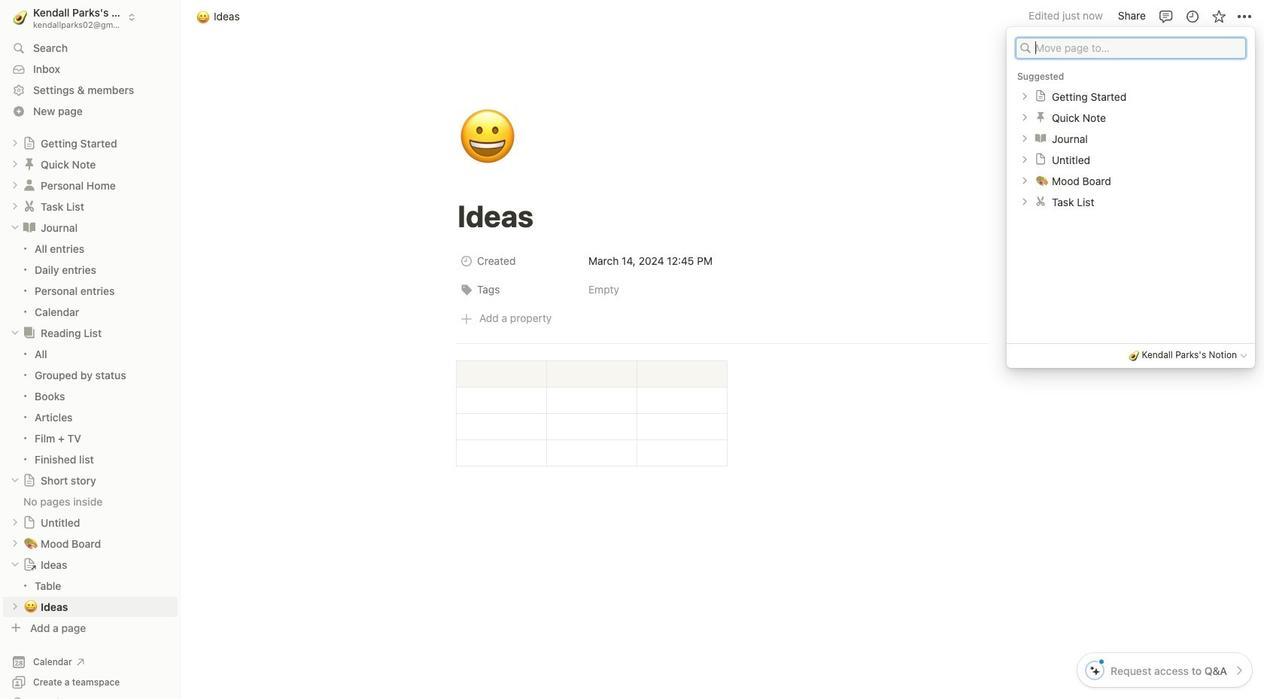 Task type: describe. For each thing, give the bounding box(es) containing it.
🥑 image
[[1129, 348, 1139, 362]]

2 group from the top
[[0, 344, 181, 469]]

updates image
[[1185, 9, 1200, 24]]

open image
[[1021, 91, 1030, 100]]

🎨 image
[[1036, 172, 1048, 188]]

1 row from the top
[[456, 248, 989, 277]]

0 horizontal spatial 😀 image
[[196, 8, 210, 25]]



Task type: vqa. For each thing, say whether or not it's contained in the screenshot.
the bottom 🥑 image
yes



Task type: locate. For each thing, give the bounding box(es) containing it.
change page icon image
[[22, 220, 37, 235], [22, 325, 37, 340], [23, 474, 36, 487], [23, 558, 36, 571]]

0 vertical spatial group
[[0, 238, 181, 322]]

2 row from the top
[[456, 277, 989, 306]]

group
[[0, 238, 181, 322], [0, 344, 181, 469]]

row
[[456, 248, 989, 277], [456, 277, 989, 306]]

1 group from the top
[[0, 238, 181, 322]]

comments image
[[1159, 9, 1174, 24]]

0 vertical spatial 😀 image
[[196, 8, 210, 25]]

🥑 image
[[13, 8, 27, 27]]

1 vertical spatial 😀 image
[[458, 99, 517, 176]]

😀 image
[[196, 8, 210, 25], [458, 99, 517, 176]]

page properties table
[[456, 248, 989, 306]]

Move page to… text field
[[1036, 40, 1239, 55]]

favorite image
[[1211, 9, 1226, 24]]

1 horizontal spatial 😀 image
[[458, 99, 517, 176]]

1 vertical spatial group
[[0, 344, 181, 469]]



